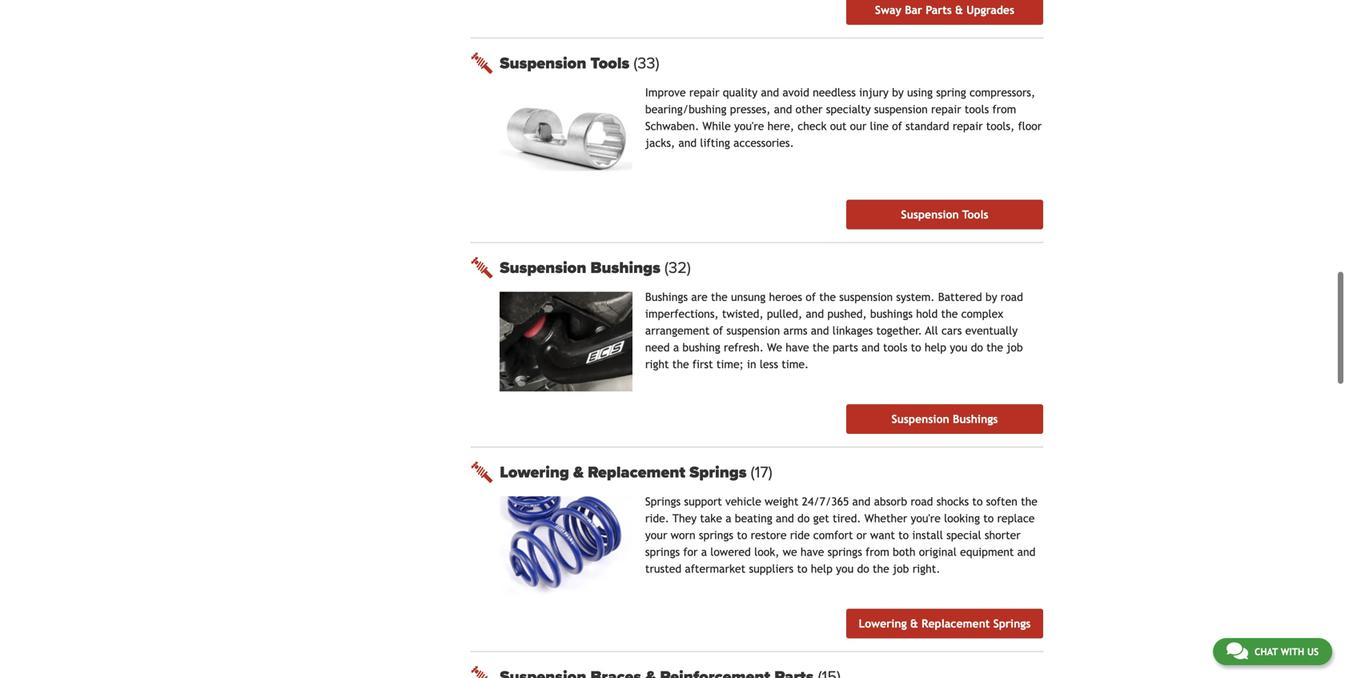 Task type: describe. For each thing, give the bounding box(es) containing it.
or
[[857, 529, 867, 542]]

and down weight in the bottom of the page
[[776, 512, 794, 525]]

to up lowered
[[737, 529, 747, 542]]

parts
[[833, 341, 858, 354]]

imperfections,
[[645, 307, 719, 320]]

accessories.
[[734, 136, 794, 149]]

schwaben.
[[645, 120, 699, 132]]

2 vertical spatial of
[[713, 324, 723, 337]]

heroes
[[769, 291, 802, 303]]

quality
[[723, 86, 758, 99]]

from inside improve repair quality and avoid needless injury by using spring compressors, bearing/bushing presses, and other specialty suspension repair tools from schwaben. while you're here, check out our line of standard repair tools, floor jacks, and lifting accessories.
[[992, 103, 1016, 116]]

weight
[[765, 495, 799, 508]]

time;
[[716, 358, 744, 371]]

floor
[[1018, 120, 1042, 132]]

time.
[[782, 358, 809, 371]]

1 horizontal spatial lowering
[[859, 617, 907, 630]]

& for the topmost "lowering & replacement springs" link
[[573, 463, 584, 482]]

we
[[783, 546, 797, 558]]

0 vertical spatial repair
[[689, 86, 719, 99]]

help inside bushings are the unsung heroes of the suspension system. battered by road imperfections, twisted, pulled, and pushed, bushings hold the complex arrangement of suspension arms and linkages together. all cars eventually need a bushing refresh. we have the parts and tools to help you do the job right the first time; in less time.
[[925, 341, 946, 354]]

suspension bushings for the bottommost suspension bushings link
[[892, 413, 998, 425]]

battered
[[938, 291, 982, 303]]

unsung
[[731, 291, 766, 303]]

your
[[645, 529, 667, 542]]

hold
[[916, 307, 938, 320]]

ride.
[[645, 512, 669, 525]]

out
[[830, 120, 847, 132]]

0 vertical spatial &
[[955, 4, 963, 16]]

to down 'soften'
[[983, 512, 994, 525]]

1 vertical spatial do
[[797, 512, 810, 525]]

springs inside springs support vehicle weight 24/7/365 and absorb road shocks to soften the ride. they take a beating and do get tired. whether you're looking to replace your worn springs to restore ride comfort or want to install special shorter springs for a lowered look, we have springs from both original equipment and trusted aftermarket suppliers to help you do the job right.
[[645, 495, 681, 508]]

beating
[[735, 512, 772, 525]]

suspension for bottommost suspension tools link
[[901, 208, 959, 221]]

2 vertical spatial bushings
[[953, 413, 998, 425]]

comfort
[[813, 529, 853, 542]]

parts
[[926, 4, 952, 16]]

equipment
[[960, 546, 1014, 558]]

& for bottommost "lowering & replacement springs" link
[[910, 617, 918, 630]]

ride
[[790, 529, 810, 542]]

from inside springs support vehicle weight 24/7/365 and absorb road shocks to soften the ride. they take a beating and do get tired. whether you're looking to replace your worn springs to restore ride comfort or want to install special shorter springs for a lowered look, we have springs from both original equipment and trusted aftermarket suppliers to help you do the job right.
[[866, 546, 889, 558]]

suspension for top suspension tools link
[[500, 54, 586, 73]]

less
[[760, 358, 778, 371]]

tools,
[[986, 120, 1015, 132]]

road inside springs support vehicle weight 24/7/365 and absorb road shocks to soften the ride. they take a beating and do get tired. whether you're looking to replace your worn springs to restore ride comfort or want to install special shorter springs for a lowered look, we have springs from both original equipment and trusted aftermarket suppliers to help you do the job right.
[[911, 495, 933, 508]]

suspension tools thumbnail image image
[[500, 87, 632, 187]]

cars
[[942, 324, 962, 337]]

both
[[893, 546, 916, 558]]

vehicle
[[725, 495, 761, 508]]

1 vertical spatial repair
[[931, 103, 961, 116]]

improve repair quality and avoid needless injury by using spring compressors, bearing/bushing presses, and other specialty suspension repair tools from schwaben. while you're here, check out our line of standard repair tools, floor jacks, and lifting accessories.
[[645, 86, 1042, 149]]

suppliers
[[749, 562, 794, 575]]

have inside springs support vehicle weight 24/7/365 and absorb road shocks to soften the ride. they take a beating and do get tired. whether you're looking to replace your worn springs to restore ride comfort or want to install special shorter springs for a lowered look, we have springs from both original equipment and trusted aftermarket suppliers to help you do the job right.
[[801, 546, 824, 558]]

1 horizontal spatial springs
[[699, 529, 733, 542]]

0 vertical spatial suspension tools link
[[500, 54, 1043, 73]]

suspension bushings for top suspension bushings link
[[500, 258, 665, 277]]

1 vertical spatial suspension bushings link
[[846, 404, 1043, 434]]

2 vertical spatial repair
[[953, 120, 983, 132]]

are
[[691, 291, 708, 303]]

shocks
[[937, 495, 969, 508]]

support
[[684, 495, 722, 508]]

1 vertical spatial suspension tools link
[[846, 200, 1043, 229]]

and down shorter
[[1017, 546, 1036, 558]]

looking
[[944, 512, 980, 525]]

chat
[[1255, 646, 1278, 657]]

refresh.
[[724, 341, 764, 354]]

using
[[907, 86, 933, 99]]

and down schwaben.
[[678, 136, 697, 149]]

we
[[767, 341, 782, 354]]

trusted
[[645, 562, 682, 575]]

line
[[870, 120, 889, 132]]

here,
[[767, 120, 794, 132]]

take
[[700, 512, 722, 525]]

in
[[747, 358, 756, 371]]

lowering & replacement springs for the topmost "lowering & replacement springs" link
[[500, 463, 751, 482]]

sway bar parts & upgrades link
[[846, 0, 1043, 25]]

a inside bushings are the unsung heroes of the suspension system. battered by road imperfections, twisted, pulled, and pushed, bushings hold the complex arrangement of suspension arms and linkages together. all cars eventually need a bushing refresh. we have the parts and tools to help you do the job right the first time; in less time.
[[673, 341, 679, 354]]

all
[[925, 324, 938, 337]]

to inside bushings are the unsung heroes of the suspension system. battered by road imperfections, twisted, pulled, and pushed, bushings hold the complex arrangement of suspension arms and linkages together. all cars eventually need a bushing refresh. we have the parts and tools to help you do the job right the first time; in less time.
[[911, 341, 921, 354]]

suspension for top suspension bushings link
[[500, 258, 586, 277]]

springs support vehicle weight 24/7/365 and absorb road shocks to soften the ride. they take a beating and do get tired. whether you're looking to replace your worn springs to restore ride comfort or want to install special shorter springs for a lowered look, we have springs from both original equipment and trusted aftermarket suppliers to help you do the job right.
[[645, 495, 1038, 575]]

tools inside bushings are the unsung heroes of the suspension system. battered by road imperfections, twisted, pulled, and pushed, bushings hold the complex arrangement of suspension arms and linkages together. all cars eventually need a bushing refresh. we have the parts and tools to help you do the job right the first time; in less time.
[[883, 341, 907, 354]]

0 vertical spatial bushings
[[590, 258, 660, 277]]

look,
[[754, 546, 779, 558]]

tools inside improve repair quality and avoid needless injury by using spring compressors, bearing/bushing presses, and other specialty suspension repair tools from schwaben. while you're here, check out our line of standard repair tools, floor jacks, and lifting accessories.
[[965, 103, 989, 116]]

jacks,
[[645, 136, 675, 149]]

right.
[[913, 562, 940, 575]]

want
[[870, 529, 895, 542]]

first
[[692, 358, 713, 371]]

2 horizontal spatial springs
[[828, 546, 862, 558]]

the down eventually
[[987, 341, 1003, 354]]

suspension for the bottommost suspension bushings link
[[892, 413, 949, 425]]

arrangement
[[645, 324, 710, 337]]

1 vertical spatial a
[[726, 512, 731, 525]]

2 vertical spatial springs
[[993, 617, 1031, 630]]

replacement for bottommost "lowering & replacement springs" link
[[922, 617, 990, 630]]

lowering & replacement springs for bottommost "lowering & replacement springs" link
[[859, 617, 1031, 630]]

1 horizontal spatial springs
[[690, 463, 747, 482]]

suspension bushings thumbnail image image
[[500, 292, 632, 391]]

together.
[[876, 324, 922, 337]]

shorter
[[985, 529, 1021, 542]]

replacement for the topmost "lowering & replacement springs" link
[[588, 463, 685, 482]]

needless
[[813, 86, 856, 99]]

with
[[1281, 646, 1304, 657]]

you're for lowering & replacement springs
[[911, 512, 941, 525]]

lowered
[[710, 546, 751, 558]]

have inside bushings are the unsung heroes of the suspension system. battered by road imperfections, twisted, pulled, and pushed, bushings hold the complex arrangement of suspension arms and linkages together. all cars eventually need a bushing refresh. we have the parts and tools to help you do the job right the first time; in less time.
[[786, 341, 809, 354]]

compressors,
[[970, 86, 1035, 99]]

0 vertical spatial lowering
[[500, 463, 569, 482]]

other
[[796, 103, 823, 116]]

lifting
[[700, 136, 730, 149]]

absorb
[[874, 495, 907, 508]]

0 vertical spatial lowering & replacement springs link
[[500, 463, 1043, 482]]

job inside springs support vehicle weight 24/7/365 and absorb road shocks to soften the ride. they take a beating and do get tired. whether you're looking to replace your worn springs to restore ride comfort or want to install special shorter springs for a lowered look, we have springs from both original equipment and trusted aftermarket suppliers to help you do the job right.
[[893, 562, 909, 575]]

and up here,
[[774, 103, 792, 116]]

the down want
[[873, 562, 889, 575]]

replace
[[997, 512, 1035, 525]]

whether
[[865, 512, 907, 525]]

to up both
[[898, 529, 909, 542]]

road inside bushings are the unsung heroes of the suspension system. battered by road imperfections, twisted, pulled, and pushed, bushings hold the complex arrangement of suspension arms and linkages together. all cars eventually need a bushing refresh. we have the parts and tools to help you do the job right the first time; in less time.
[[1001, 291, 1023, 303]]

sway
[[875, 4, 902, 16]]



Task type: locate. For each thing, give the bounding box(es) containing it.
suspension tools for top suspension tools link
[[500, 54, 634, 73]]

the up cars
[[941, 307, 958, 320]]

1 vertical spatial tools
[[883, 341, 907, 354]]

0 horizontal spatial do
[[797, 512, 810, 525]]

and up presses,
[[761, 86, 779, 99]]

0 horizontal spatial from
[[866, 546, 889, 558]]

1 horizontal spatial you
[[950, 341, 968, 354]]

2 vertical spatial suspension
[[727, 324, 780, 337]]

do down the 'or' on the right
[[857, 562, 869, 575]]

1 vertical spatial help
[[811, 562, 833, 575]]

1 vertical spatial have
[[801, 546, 824, 558]]

you're inside improve repair quality and avoid needless injury by using spring compressors, bearing/bushing presses, and other specialty suspension repair tools from schwaben. while you're here, check out our line of standard repair tools, floor jacks, and lifting accessories.
[[734, 120, 764, 132]]

linkages
[[833, 324, 873, 337]]

by inside improve repair quality and avoid needless injury by using spring compressors, bearing/bushing presses, and other specialty suspension repair tools from schwaben. while you're here, check out our line of standard repair tools, floor jacks, and lifting accessories.
[[892, 86, 904, 99]]

of right line
[[892, 120, 902, 132]]

1 horizontal spatial you're
[[911, 512, 941, 525]]

do
[[971, 341, 983, 354], [797, 512, 810, 525], [857, 562, 869, 575]]

by inside bushings are the unsung heroes of the suspension system. battered by road imperfections, twisted, pulled, and pushed, bushings hold the complex arrangement of suspension arms and linkages together. all cars eventually need a bushing refresh. we have the parts and tools to help you do the job right the first time; in less time.
[[986, 291, 997, 303]]

0 vertical spatial you
[[950, 341, 968, 354]]

lowering & replacement springs up ride.
[[500, 463, 751, 482]]

upgrades
[[966, 4, 1014, 16]]

job down both
[[893, 562, 909, 575]]

springs down take
[[699, 529, 733, 542]]

lowering
[[500, 463, 569, 482], [859, 617, 907, 630]]

0 vertical spatial tools
[[590, 54, 630, 73]]

restore
[[751, 529, 787, 542]]

1 vertical spatial springs
[[645, 495, 681, 508]]

0 horizontal spatial suspension bushings
[[500, 258, 665, 277]]

sway bar parts & upgrades
[[875, 4, 1014, 16]]

job down eventually
[[1007, 341, 1023, 354]]

0 vertical spatial do
[[971, 341, 983, 354]]

0 vertical spatial a
[[673, 341, 679, 354]]

& right parts
[[955, 4, 963, 16]]

a right for
[[701, 546, 707, 558]]

1 horizontal spatial &
[[910, 617, 918, 630]]

suspension tools inside suspension tools link
[[901, 208, 988, 221]]

springs up support
[[690, 463, 747, 482]]

springs down comfort
[[828, 546, 862, 558]]

aftermarket
[[685, 562, 746, 575]]

0 horizontal spatial job
[[893, 562, 909, 575]]

suspension inside improve repair quality and avoid needless injury by using spring compressors, bearing/bushing presses, and other specialty suspension repair tools from schwaben. while you're here, check out our line of standard repair tools, floor jacks, and lifting accessories.
[[874, 103, 928, 116]]

1 horizontal spatial tools
[[962, 208, 988, 221]]

suspension
[[500, 54, 586, 73], [901, 208, 959, 221], [500, 258, 586, 277], [892, 413, 949, 425]]

job
[[1007, 341, 1023, 354], [893, 562, 909, 575]]

0 horizontal spatial you're
[[734, 120, 764, 132]]

you're inside springs support vehicle weight 24/7/365 and absorb road shocks to soften the ride. they take a beating and do get tired. whether you're looking to replace your worn springs to restore ride comfort or want to install special shorter springs for a lowered look, we have springs from both original equipment and trusted aftermarket suppliers to help you do the job right.
[[911, 512, 941, 525]]

repair left the tools,
[[953, 120, 983, 132]]

you inside bushings are the unsung heroes of the suspension system. battered by road imperfections, twisted, pulled, and pushed, bushings hold the complex arrangement of suspension arms and linkages together. all cars eventually need a bushing refresh. we have the parts and tools to help you do the job right the first time; in less time.
[[950, 341, 968, 354]]

&
[[955, 4, 963, 16], [573, 463, 584, 482], [910, 617, 918, 630]]

you're down presses,
[[734, 120, 764, 132]]

0 vertical spatial by
[[892, 86, 904, 99]]

comments image
[[1227, 641, 1248, 661]]

tools for bottommost suspension tools link
[[962, 208, 988, 221]]

tools for top suspension tools link
[[590, 54, 630, 73]]

the up replace on the right of the page
[[1021, 495, 1038, 508]]

improve
[[645, 86, 686, 99]]

presses,
[[730, 103, 771, 116]]

for
[[683, 546, 698, 558]]

lowering & replacement springs thumbnail image image
[[500, 496, 632, 596]]

1 horizontal spatial a
[[701, 546, 707, 558]]

0 vertical spatial help
[[925, 341, 946, 354]]

they
[[673, 512, 697, 525]]

by
[[892, 86, 904, 99], [986, 291, 997, 303]]

1 vertical spatial you're
[[911, 512, 941, 525]]

0 horizontal spatial springs
[[645, 546, 680, 558]]

us
[[1307, 646, 1319, 657]]

and down linkages
[[862, 341, 880, 354]]

1 vertical spatial suspension
[[839, 291, 893, 303]]

by up complex
[[986, 291, 997, 303]]

specialty
[[826, 103, 871, 116]]

0 vertical spatial replacement
[[588, 463, 685, 482]]

road left shocks
[[911, 495, 933, 508]]

0 vertical spatial have
[[786, 341, 809, 354]]

replacement up ride.
[[588, 463, 685, 482]]

1 vertical spatial bushings
[[645, 291, 688, 303]]

you're for suspension tools
[[734, 120, 764, 132]]

1 horizontal spatial by
[[986, 291, 997, 303]]

injury
[[859, 86, 889, 99]]

eventually
[[965, 324, 1018, 337]]

1 vertical spatial tools
[[962, 208, 988, 221]]

lowering & replacement springs link
[[500, 463, 1043, 482], [846, 609, 1043, 638]]

2 horizontal spatial of
[[892, 120, 902, 132]]

0 vertical spatial from
[[992, 103, 1016, 116]]

while
[[703, 120, 731, 132]]

1 vertical spatial suspension bushings
[[892, 413, 998, 425]]

1 horizontal spatial from
[[992, 103, 1016, 116]]

a
[[673, 341, 679, 354], [726, 512, 731, 525], [701, 546, 707, 558]]

from down compressors, at the right of page
[[992, 103, 1016, 116]]

1 vertical spatial suspension tools
[[901, 208, 988, 221]]

have
[[786, 341, 809, 354], [801, 546, 824, 558]]

1 vertical spatial job
[[893, 562, 909, 575]]

our
[[850, 120, 867, 132]]

bearing/bushing
[[645, 103, 727, 116]]

0 horizontal spatial springs
[[645, 495, 681, 508]]

1 horizontal spatial road
[[1001, 291, 1023, 303]]

lowering & replacement springs link down right.
[[846, 609, 1043, 638]]

of up bushing
[[713, 324, 723, 337]]

suspension up refresh. on the bottom right of the page
[[727, 324, 780, 337]]

to down together.
[[911, 341, 921, 354]]

tools up the tools,
[[965, 103, 989, 116]]

0 vertical spatial of
[[892, 120, 902, 132]]

and
[[761, 86, 779, 99], [774, 103, 792, 116], [678, 136, 697, 149], [806, 307, 824, 320], [811, 324, 829, 337], [862, 341, 880, 354], [852, 495, 871, 508], [776, 512, 794, 525], [1017, 546, 1036, 558]]

2 horizontal spatial springs
[[993, 617, 1031, 630]]

0 horizontal spatial tools
[[590, 54, 630, 73]]

springs up ride.
[[645, 495, 681, 508]]

replacement
[[588, 463, 685, 482], [922, 617, 990, 630]]

the left parts
[[813, 341, 829, 354]]

0 horizontal spatial help
[[811, 562, 833, 575]]

you're
[[734, 120, 764, 132], [911, 512, 941, 525]]

you inside springs support vehicle weight 24/7/365 and absorb road shocks to soften the ride. they take a beating and do get tired. whether you're looking to replace your worn springs to restore ride comfort or want to install special shorter springs for a lowered look, we have springs from both original equipment and trusted aftermarket suppliers to help you do the job right.
[[836, 562, 854, 575]]

0 horizontal spatial you
[[836, 562, 854, 575]]

have down ride on the right of the page
[[801, 546, 824, 558]]

1 vertical spatial road
[[911, 495, 933, 508]]

1 vertical spatial replacement
[[922, 617, 990, 630]]

0 vertical spatial job
[[1007, 341, 1023, 354]]

tired.
[[833, 512, 861, 525]]

help inside springs support vehicle weight 24/7/365 and absorb road shocks to soften the ride. they take a beating and do get tired. whether you're looking to replace your worn springs to restore ride comfort or want to install special shorter springs for a lowered look, we have springs from both original equipment and trusted aftermarket suppliers to help you do the job right.
[[811, 562, 833, 575]]

the
[[711, 291, 728, 303], [819, 291, 836, 303], [941, 307, 958, 320], [813, 341, 829, 354], [987, 341, 1003, 354], [672, 358, 689, 371], [1021, 495, 1038, 508], [873, 562, 889, 575]]

1 vertical spatial lowering & replacement springs
[[859, 617, 1031, 630]]

have down the arms at the right top
[[786, 341, 809, 354]]

repair down the spring
[[931, 103, 961, 116]]

help down "all"
[[925, 341, 946, 354]]

a down arrangement
[[673, 341, 679, 354]]

0 horizontal spatial by
[[892, 86, 904, 99]]

road
[[1001, 291, 1023, 303], [911, 495, 933, 508]]

to
[[911, 341, 921, 354], [972, 495, 983, 508], [983, 512, 994, 525], [737, 529, 747, 542], [898, 529, 909, 542], [797, 562, 807, 575]]

1 horizontal spatial suspension bushings
[[892, 413, 998, 425]]

0 horizontal spatial a
[[673, 341, 679, 354]]

0 vertical spatial you're
[[734, 120, 764, 132]]

standard
[[906, 120, 949, 132]]

0 horizontal spatial suspension tools
[[500, 54, 634, 73]]

need
[[645, 341, 670, 354]]

1 horizontal spatial help
[[925, 341, 946, 354]]

2 vertical spatial a
[[701, 546, 707, 558]]

and up the arms at the right top
[[806, 307, 824, 320]]

repair
[[689, 86, 719, 99], [931, 103, 961, 116], [953, 120, 983, 132]]

0 horizontal spatial tools
[[883, 341, 907, 354]]

2 vertical spatial do
[[857, 562, 869, 575]]

springs up trusted
[[645, 546, 680, 558]]

lowering & replacement springs down right.
[[859, 617, 1031, 630]]

0 horizontal spatial lowering
[[500, 463, 569, 482]]

of right 'heroes'
[[806, 291, 816, 303]]

from down want
[[866, 546, 889, 558]]

from
[[992, 103, 1016, 116], [866, 546, 889, 558]]

you down comfort
[[836, 562, 854, 575]]

get
[[813, 512, 829, 525]]

and up the "tired."
[[852, 495, 871, 508]]

replacement down right.
[[922, 617, 990, 630]]

1 vertical spatial &
[[573, 463, 584, 482]]

job inside bushings are the unsung heroes of the suspension system. battered by road imperfections, twisted, pulled, and pushed, bushings hold the complex arrangement of suspension arms and linkages together. all cars eventually need a bushing refresh. we have the parts and tools to help you do the job right the first time; in less time.
[[1007, 341, 1023, 354]]

1 horizontal spatial do
[[857, 562, 869, 575]]

the right the are
[[711, 291, 728, 303]]

1 horizontal spatial lowering & replacement springs
[[859, 617, 1031, 630]]

special
[[946, 529, 981, 542]]

bushings inside bushings are the unsung heroes of the suspension system. battered by road imperfections, twisted, pulled, and pushed, bushings hold the complex arrangement of suspension arms and linkages together. all cars eventually need a bushing refresh. we have the parts and tools to help you do the job right the first time; in less time.
[[645, 291, 688, 303]]

suspension tools link
[[500, 54, 1043, 73], [846, 200, 1043, 229]]

0 vertical spatial lowering & replacement springs
[[500, 463, 751, 482]]

of inside improve repair quality and avoid needless injury by using spring compressors, bearing/bushing presses, and other specialty suspension repair tools from schwaben. while you're here, check out our line of standard repair tools, floor jacks, and lifting accessories.
[[892, 120, 902, 132]]

worn
[[671, 529, 695, 542]]

do up ride on the right of the page
[[797, 512, 810, 525]]

the left the first on the bottom of page
[[672, 358, 689, 371]]

1 vertical spatial from
[[866, 546, 889, 558]]

you
[[950, 341, 968, 354], [836, 562, 854, 575]]

do inside bushings are the unsung heroes of the suspension system. battered by road imperfections, twisted, pulled, and pushed, bushings hold the complex arrangement of suspension arms and linkages together. all cars eventually need a bushing refresh. we have the parts and tools to help you do the job right the first time; in less time.
[[971, 341, 983, 354]]

chat with us link
[[1213, 638, 1332, 665]]

the up pushed,
[[819, 291, 836, 303]]

1 horizontal spatial tools
[[965, 103, 989, 116]]

to down we on the right bottom of page
[[797, 562, 807, 575]]

0 horizontal spatial road
[[911, 495, 933, 508]]

do down eventually
[[971, 341, 983, 354]]

spring
[[936, 86, 966, 99]]

bushings
[[590, 258, 660, 277], [645, 291, 688, 303], [953, 413, 998, 425]]

1 vertical spatial lowering
[[859, 617, 907, 630]]

2 vertical spatial &
[[910, 617, 918, 630]]

repair up bearing/bushing
[[689, 86, 719, 99]]

0 vertical spatial suspension bushings
[[500, 258, 665, 277]]

a right take
[[726, 512, 731, 525]]

1 vertical spatial lowering & replacement springs link
[[846, 609, 1043, 638]]

1 horizontal spatial job
[[1007, 341, 1023, 354]]

2 horizontal spatial &
[[955, 4, 963, 16]]

0 vertical spatial springs
[[690, 463, 747, 482]]

1 vertical spatial you
[[836, 562, 854, 575]]

you're up the 'install'
[[911, 512, 941, 525]]

by left using
[[892, 86, 904, 99]]

0 horizontal spatial &
[[573, 463, 584, 482]]

& down right.
[[910, 617, 918, 630]]

1 horizontal spatial of
[[806, 291, 816, 303]]

suspension tools for bottommost suspension tools link
[[901, 208, 988, 221]]

0 horizontal spatial lowering & replacement springs
[[500, 463, 751, 482]]

bushings
[[870, 307, 913, 320]]

suspension down using
[[874, 103, 928, 116]]

0 vertical spatial suspension bushings link
[[500, 258, 1043, 277]]

lowering & replacement springs link up weight in the bottom of the page
[[500, 463, 1043, 482]]

springs
[[699, 529, 733, 542], [645, 546, 680, 558], [828, 546, 862, 558]]

tools down together.
[[883, 341, 907, 354]]

2 horizontal spatial do
[[971, 341, 983, 354]]

arms
[[783, 324, 808, 337]]

1 horizontal spatial replacement
[[922, 617, 990, 630]]

help
[[925, 341, 946, 354], [811, 562, 833, 575]]

24/7/365
[[802, 495, 849, 508]]

1 vertical spatial of
[[806, 291, 816, 303]]

1 horizontal spatial suspension tools
[[901, 208, 988, 221]]

1 vertical spatial by
[[986, 291, 997, 303]]

twisted,
[[722, 307, 764, 320]]

& up lowering & replacement springs thumbnail image
[[573, 463, 584, 482]]

road up complex
[[1001, 291, 1023, 303]]

you down cars
[[950, 341, 968, 354]]

suspension bushings
[[500, 258, 665, 277], [892, 413, 998, 425]]

suspension
[[874, 103, 928, 116], [839, 291, 893, 303], [727, 324, 780, 337]]

suspension bushings link
[[500, 258, 1043, 277], [846, 404, 1043, 434]]

0 horizontal spatial replacement
[[588, 463, 685, 482]]

install
[[912, 529, 943, 542]]

system.
[[896, 291, 935, 303]]

pushed,
[[827, 307, 867, 320]]

and right the arms at the right top
[[811, 324, 829, 337]]

help down comfort
[[811, 562, 833, 575]]

0 vertical spatial tools
[[965, 103, 989, 116]]

bar
[[905, 4, 922, 16]]

original
[[919, 546, 957, 558]]

to up looking
[[972, 495, 983, 508]]

avoid
[[783, 86, 809, 99]]

0 horizontal spatial of
[[713, 324, 723, 337]]

suspension up pushed,
[[839, 291, 893, 303]]

bushing
[[682, 341, 720, 354]]

2 horizontal spatial a
[[726, 512, 731, 525]]

springs down equipment
[[993, 617, 1031, 630]]

pulled,
[[767, 307, 802, 320]]

complex
[[961, 307, 1003, 320]]



Task type: vqa. For each thing, say whether or not it's contained in the screenshot.
the middle Bushings
yes



